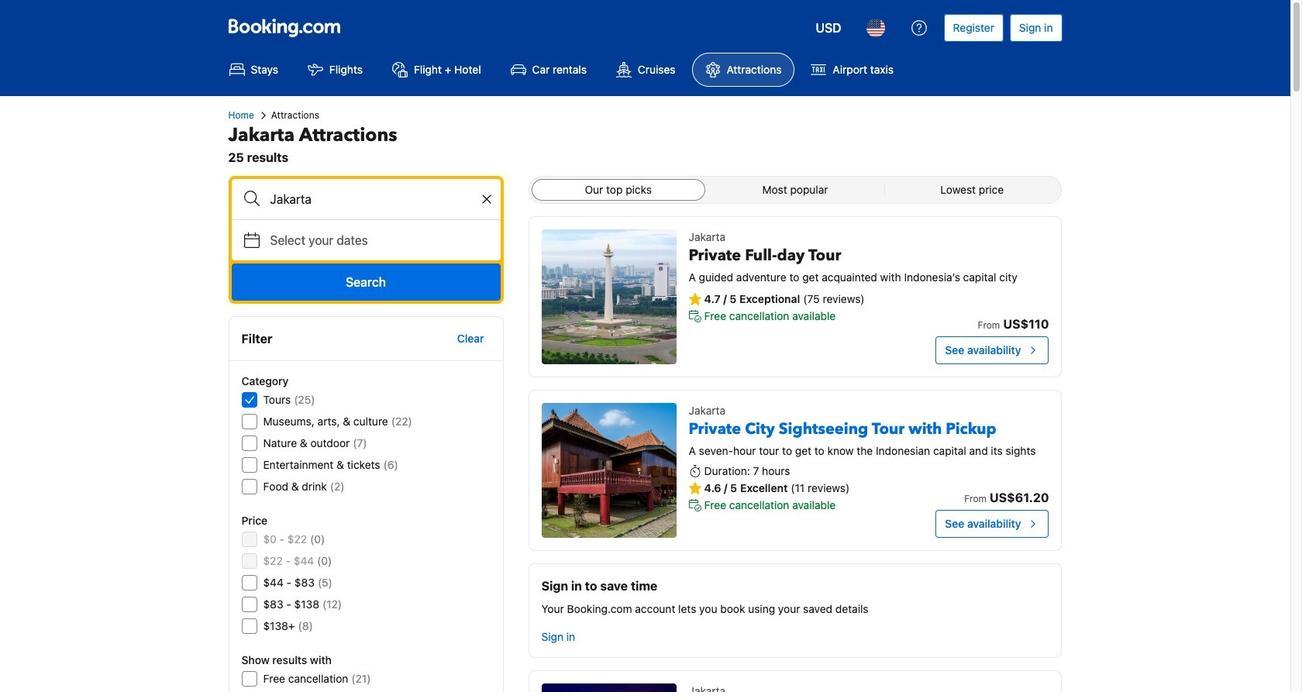 Task type: vqa. For each thing, say whether or not it's contained in the screenshot.
Two
no



Task type: locate. For each thing, give the bounding box(es) containing it.
booking.com image
[[228, 19, 340, 37]]

jakarta night tour : enjoyable night time in jakarta (hotel pick-up) image
[[542, 684, 677, 693]]



Task type: describe. For each thing, give the bounding box(es) containing it.
private full-day tour image
[[542, 230, 677, 364]]

private city sightseeing tour with pickup image
[[542, 403, 677, 538]]

Where are you going? search field
[[231, 179, 501, 219]]



